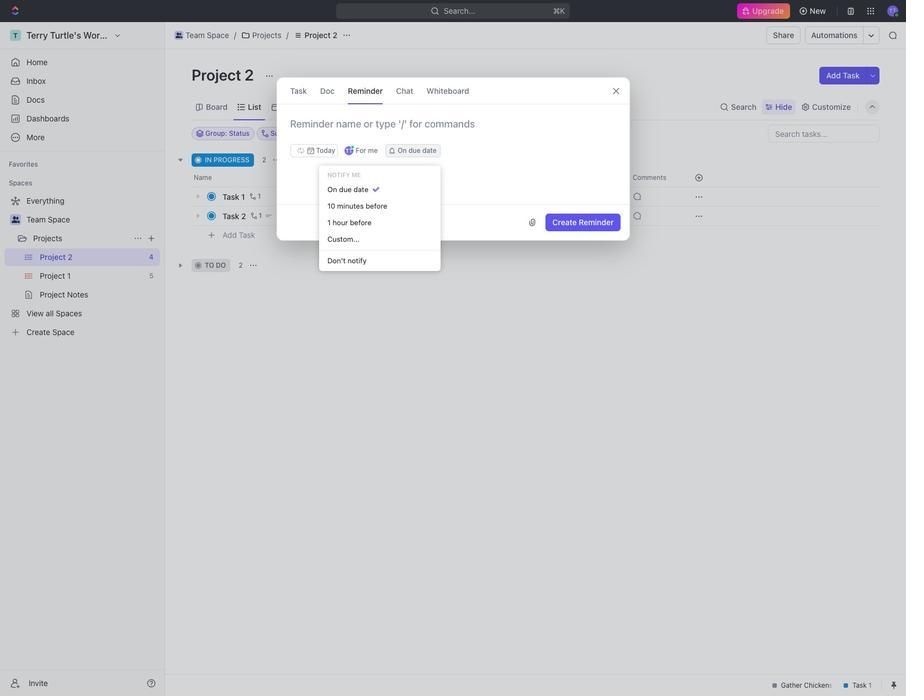 Task type: describe. For each thing, give the bounding box(es) containing it.
1 horizontal spatial projects
[[252, 30, 282, 40]]

table
[[335, 102, 355, 111]]

calendar link
[[280, 99, 315, 115]]

0 vertical spatial team
[[186, 30, 205, 40]]

reminder button
[[348, 78, 383, 104]]

favorites button
[[4, 158, 42, 171]]

Reminder na﻿me or type '/' for commands text field
[[277, 118, 630, 144]]

to
[[205, 261, 214, 270]]

0 vertical spatial reminder
[[348, 86, 383, 95]]

1 right 'task 2'
[[259, 212, 262, 220]]

dashboards
[[27, 114, 69, 123]]

calendar
[[282, 102, 315, 111]]

notify
[[348, 256, 367, 265]]

0 horizontal spatial date
[[354, 185, 369, 194]]

chat button
[[396, 78, 414, 104]]

automations button
[[806, 27, 864, 44]]

⌘k
[[554, 6, 566, 15]]

projects link inside sidebar 'navigation'
[[33, 230, 129, 248]]

1 vertical spatial project
[[192, 66, 241, 84]]

task button
[[290, 78, 307, 104]]

0 horizontal spatial on
[[328, 185, 337, 194]]

1 horizontal spatial team space link
[[172, 29, 232, 42]]

team space inside sidebar 'navigation'
[[27, 215, 70, 224]]

customize
[[813, 102, 851, 111]]

1 hour before
[[328, 218, 372, 227]]

create reminder button
[[546, 214, 621, 232]]

projects inside sidebar 'navigation'
[[33, 234, 62, 243]]

inbox link
[[4, 72, 160, 90]]

upgrade
[[753, 6, 785, 15]]

before for 10 minutes before
[[366, 201, 388, 210]]

whiteboard
[[427, 86, 470, 95]]

team inside sidebar 'navigation'
[[27, 215, 46, 224]]

spaces
[[9, 179, 32, 187]]

add for the bottom add task button
[[223, 230, 237, 240]]

search button
[[717, 99, 760, 115]]

gantt link
[[373, 99, 396, 115]]

0 horizontal spatial project 2
[[192, 66, 257, 84]]

space inside sidebar 'navigation'
[[48, 215, 70, 224]]

board link
[[204, 99, 228, 115]]

minutes
[[337, 201, 364, 210]]

hour
[[333, 218, 348, 227]]

user group image
[[176, 33, 182, 38]]

automations
[[812, 30, 858, 40]]

share button
[[767, 27, 801, 44]]

1 / from the left
[[234, 30, 236, 40]]

tree inside sidebar 'navigation'
[[4, 192, 160, 341]]

0 vertical spatial projects link
[[239, 29, 284, 42]]

docs
[[27, 95, 45, 104]]

home
[[27, 57, 48, 67]]

new button
[[795, 2, 833, 20]]

notify
[[328, 171, 350, 178]]

doc
[[320, 86, 335, 95]]

new
[[810, 6, 827, 15]]

10 minutes before
[[328, 201, 388, 210]]

due inside dropdown button
[[409, 146, 421, 155]]

on inside dropdown button
[[398, 146, 407, 155]]

home link
[[4, 54, 160, 71]]

0 horizontal spatial team space link
[[27, 211, 158, 229]]

assignees button
[[447, 127, 498, 140]]



Task type: locate. For each thing, give the bounding box(es) containing it.
1 horizontal spatial on due date
[[398, 146, 437, 155]]

on due date down notify me
[[328, 185, 369, 194]]

add task button down 'task 2'
[[218, 229, 260, 242]]

1 vertical spatial projects
[[33, 234, 62, 243]]

date
[[423, 146, 437, 155], [354, 185, 369, 194]]

1 horizontal spatial add task
[[297, 156, 326, 164]]

add task button
[[820, 67, 867, 85], [284, 154, 330, 167], [218, 229, 260, 242]]

chat
[[396, 86, 414, 95]]

0 vertical spatial on due date
[[398, 146, 437, 155]]

on due date button
[[386, 144, 441, 157]]

date down "me"
[[354, 185, 369, 194]]

project
[[305, 30, 331, 40], [192, 66, 241, 84]]

add down calendar link
[[297, 156, 310, 164]]

1 horizontal spatial add task button
[[284, 154, 330, 167]]

to do
[[205, 261, 226, 270]]

create reminder
[[553, 218, 614, 227]]

doc button
[[320, 78, 335, 104]]

custom...
[[328, 235, 360, 243]]

due
[[409, 146, 421, 155], [339, 185, 352, 194]]

1 vertical spatial reminder
[[579, 218, 614, 227]]

due down reminder na﻿me or type '/' for commands text box
[[409, 146, 421, 155]]

0 vertical spatial add task button
[[820, 67, 867, 85]]

1 vertical spatial team space
[[27, 215, 70, 224]]

1 vertical spatial date
[[354, 185, 369, 194]]

0 horizontal spatial team
[[27, 215, 46, 224]]

0 vertical spatial project
[[305, 30, 331, 40]]

on
[[398, 146, 407, 155], [328, 185, 337, 194]]

task
[[844, 71, 860, 80], [290, 86, 307, 95], [311, 156, 326, 164], [223, 192, 239, 201], [223, 211, 239, 221], [239, 230, 255, 240]]

inbox
[[27, 76, 46, 86]]

assignees
[[460, 129, 493, 138]]

0 vertical spatial projects
[[252, 30, 282, 40]]

team space
[[186, 30, 229, 40], [27, 215, 70, 224]]

add task down 'task 2'
[[223, 230, 255, 240]]

2 vertical spatial add task
[[223, 230, 255, 240]]

1 vertical spatial add
[[297, 156, 310, 164]]

team
[[186, 30, 205, 40], [27, 215, 46, 224]]

2 horizontal spatial add task button
[[820, 67, 867, 85]]

0 vertical spatial add
[[827, 71, 842, 80]]

dialog containing task
[[277, 77, 630, 241]]

upgrade link
[[738, 3, 790, 19]]

before for 1 hour before
[[350, 218, 372, 227]]

1 button
[[247, 191, 263, 202], [248, 211, 264, 222]]

due down notify me
[[339, 185, 352, 194]]

add for the right add task button
[[827, 71, 842, 80]]

0 horizontal spatial reminder
[[348, 86, 383, 95]]

2 horizontal spatial add
[[827, 71, 842, 80]]

add task for the right add task button
[[827, 71, 860, 80]]

0 vertical spatial space
[[207, 30, 229, 40]]

list
[[248, 102, 261, 111]]

1 horizontal spatial /
[[287, 30, 289, 40]]

add task for the bottom add task button
[[223, 230, 255, 240]]

/
[[234, 30, 236, 40], [287, 30, 289, 40]]

in progress
[[205, 156, 250, 164]]

space
[[207, 30, 229, 40], [48, 215, 70, 224]]

add task up customize
[[827, 71, 860, 80]]

tree containing team space
[[4, 192, 160, 341]]

project 2 link
[[291, 29, 340, 42]]

space right user group icon
[[48, 215, 70, 224]]

2 / from the left
[[287, 30, 289, 40]]

on due date down reminder na﻿me or type '/' for commands text box
[[398, 146, 437, 155]]

docs link
[[4, 91, 160, 109]]

in
[[205, 156, 212, 164]]

add up customize
[[827, 71, 842, 80]]

reminder
[[348, 86, 383, 95], [579, 218, 614, 227]]

1 vertical spatial project 2
[[192, 66, 257, 84]]

favorites
[[9, 160, 38, 169]]

before
[[366, 201, 388, 210], [350, 218, 372, 227]]

projects
[[252, 30, 282, 40], [33, 234, 62, 243]]

1 horizontal spatial team space
[[186, 30, 229, 40]]

0 vertical spatial 1 button
[[247, 191, 263, 202]]

reminder right create
[[579, 218, 614, 227]]

1 button for 2
[[248, 211, 264, 222]]

1 horizontal spatial add
[[297, 156, 310, 164]]

dialog
[[277, 77, 630, 241]]

team space link
[[172, 29, 232, 42], [27, 211, 158, 229]]

1 vertical spatial 1 button
[[248, 211, 264, 222]]

1 button right 'task 2'
[[248, 211, 264, 222]]

space right user group image
[[207, 30, 229, 40]]

1 vertical spatial projects link
[[33, 230, 129, 248]]

gantt
[[375, 102, 396, 111]]

0 horizontal spatial space
[[48, 215, 70, 224]]

0 vertical spatial add task
[[827, 71, 860, 80]]

don't notify
[[328, 256, 367, 265]]

2 vertical spatial add task button
[[218, 229, 260, 242]]

1 horizontal spatial on
[[398, 146, 407, 155]]

whiteboard button
[[427, 78, 470, 104]]

notify me
[[328, 171, 361, 178]]

on due date
[[398, 146, 437, 155], [328, 185, 369, 194]]

1 horizontal spatial due
[[409, 146, 421, 155]]

0 vertical spatial before
[[366, 201, 388, 210]]

0 horizontal spatial projects
[[33, 234, 62, 243]]

before down 10 minutes before
[[350, 218, 372, 227]]

1 horizontal spatial project 2
[[305, 30, 338, 40]]

1 horizontal spatial project
[[305, 30, 331, 40]]

project 2
[[305, 30, 338, 40], [192, 66, 257, 84]]

0 horizontal spatial add
[[223, 230, 237, 240]]

add
[[827, 71, 842, 80], [297, 156, 310, 164], [223, 230, 237, 240]]

1 horizontal spatial team
[[186, 30, 205, 40]]

progress
[[214, 156, 250, 164]]

search
[[732, 102, 757, 111]]

reminder up gantt 'link'
[[348, 86, 383, 95]]

do
[[216, 261, 226, 270]]

1 vertical spatial due
[[339, 185, 352, 194]]

2
[[333, 30, 338, 40], [245, 66, 254, 84], [262, 156, 266, 164], [241, 211, 246, 221], [239, 261, 243, 270]]

tree
[[4, 192, 160, 341]]

dashboards link
[[4, 110, 160, 128]]

1
[[241, 192, 245, 201], [258, 192, 261, 201], [259, 212, 262, 220], [328, 218, 331, 227]]

0 horizontal spatial add task
[[223, 230, 255, 240]]

1 button for 1
[[247, 191, 263, 202]]

1 right task 1
[[258, 192, 261, 201]]

invite
[[29, 679, 48, 688]]

1 horizontal spatial space
[[207, 30, 229, 40]]

Search tasks... text field
[[769, 125, 880, 142]]

1 horizontal spatial date
[[423, 146, 437, 155]]

on due date inside on due date dropdown button
[[398, 146, 437, 155]]

add task button up customize
[[820, 67, 867, 85]]

before right minutes on the left top of the page
[[366, 201, 388, 210]]

0 horizontal spatial on due date
[[328, 185, 369, 194]]

1 vertical spatial add task
[[297, 156, 326, 164]]

1 vertical spatial before
[[350, 218, 372, 227]]

1 horizontal spatial reminder
[[579, 218, 614, 227]]

search...
[[444, 6, 476, 15]]

0 horizontal spatial add task button
[[218, 229, 260, 242]]

0 vertical spatial team space link
[[172, 29, 232, 42]]

task 2
[[223, 211, 246, 221]]

0 horizontal spatial projects link
[[33, 230, 129, 248]]

team space right user group image
[[186, 30, 229, 40]]

1 left hour
[[328, 218, 331, 227]]

0 horizontal spatial due
[[339, 185, 352, 194]]

add task
[[827, 71, 860, 80], [297, 156, 326, 164], [223, 230, 255, 240]]

add task down calendar
[[297, 156, 326, 164]]

hide button
[[763, 99, 796, 115]]

on down reminder na﻿me or type '/' for commands text box
[[398, 146, 407, 155]]

0 horizontal spatial /
[[234, 30, 236, 40]]

date down reminder na﻿me or type '/' for commands text box
[[423, 146, 437, 155]]

1 button right task 1
[[247, 191, 263, 202]]

1 vertical spatial team space link
[[27, 211, 158, 229]]

team space right user group icon
[[27, 215, 70, 224]]

0 vertical spatial team space
[[186, 30, 229, 40]]

1 vertical spatial space
[[48, 215, 70, 224]]

2 horizontal spatial add task
[[827, 71, 860, 80]]

0 vertical spatial project 2
[[305, 30, 338, 40]]

table link
[[333, 99, 355, 115]]

projects link
[[239, 29, 284, 42], [33, 230, 129, 248]]

0 vertical spatial on
[[398, 146, 407, 155]]

share
[[774, 30, 795, 40]]

on down notify
[[328, 185, 337, 194]]

add task button up notify
[[284, 154, 330, 167]]

1 vertical spatial on due date
[[328, 185, 369, 194]]

user group image
[[11, 217, 20, 223]]

don't
[[328, 256, 346, 265]]

task 1
[[223, 192, 245, 201]]

create
[[553, 218, 577, 227]]

1 vertical spatial add task button
[[284, 154, 330, 167]]

1 vertical spatial team
[[27, 215, 46, 224]]

1 vertical spatial on
[[328, 185, 337, 194]]

0 vertical spatial date
[[423, 146, 437, 155]]

0 vertical spatial due
[[409, 146, 421, 155]]

team right user group image
[[186, 30, 205, 40]]

1 horizontal spatial projects link
[[239, 29, 284, 42]]

hide
[[776, 102, 793, 111]]

1 up 'task 2'
[[241, 192, 245, 201]]

0 horizontal spatial team space
[[27, 215, 70, 224]]

2 vertical spatial add
[[223, 230, 237, 240]]

sidebar navigation
[[0, 22, 165, 697]]

10
[[328, 201, 335, 210]]

board
[[206, 102, 228, 111]]

date inside dropdown button
[[423, 146, 437, 155]]

team right user group icon
[[27, 215, 46, 224]]

project 2 inside project 2 link
[[305, 30, 338, 40]]

add down 'task 2'
[[223, 230, 237, 240]]

reminder inside "create reminder" button
[[579, 218, 614, 227]]

customize button
[[798, 99, 855, 115]]

list link
[[246, 99, 261, 115]]

me
[[352, 171, 361, 178]]

0 horizontal spatial project
[[192, 66, 241, 84]]



Task type: vqa. For each thing, say whether or not it's contained in the screenshot.
the left Project
yes



